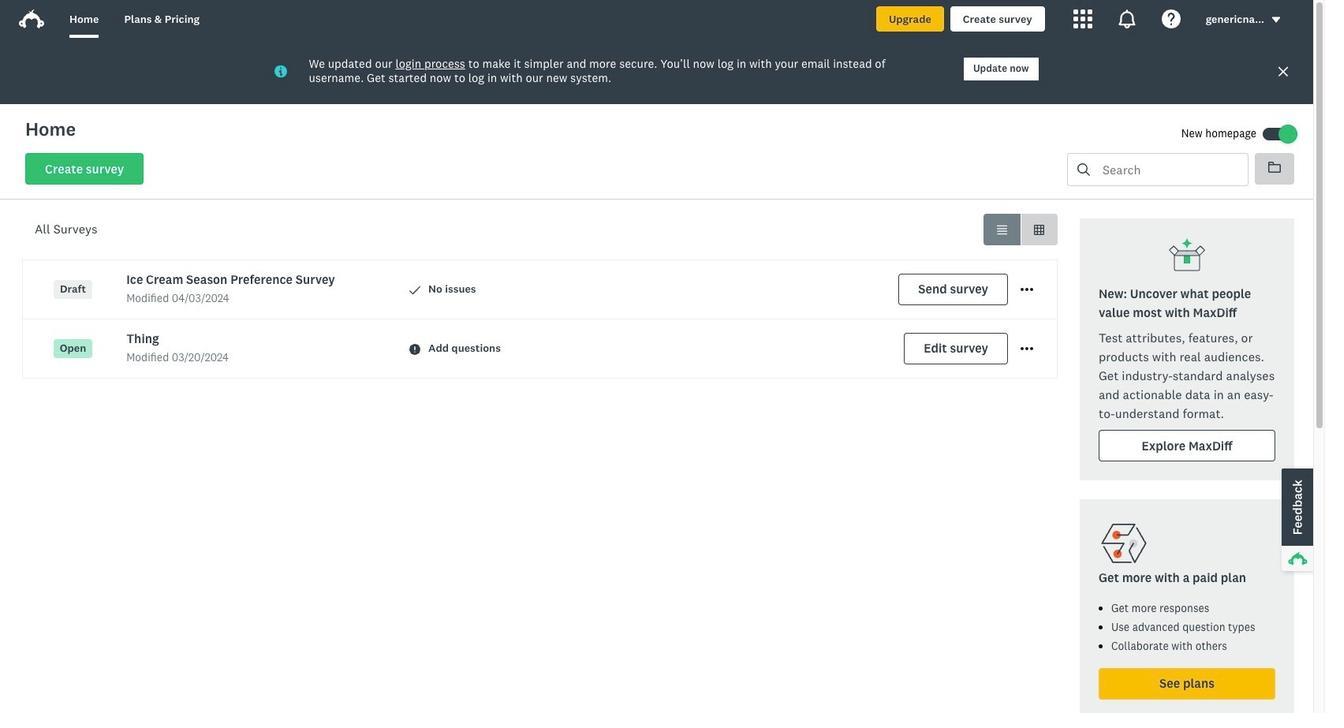 Task type: locate. For each thing, give the bounding box(es) containing it.
1 vertical spatial open menu image
[[1021, 347, 1033, 350]]

2 folders image from the top
[[1268, 162, 1281, 173]]

1 brand logo image from the top
[[19, 6, 44, 32]]

folders image
[[1268, 161, 1281, 174], [1268, 162, 1281, 173]]

search image
[[1077, 163, 1090, 176], [1077, 163, 1090, 176]]

brand logo image
[[19, 6, 44, 32], [19, 9, 44, 28]]

open menu image
[[1021, 288, 1033, 291], [1021, 343, 1033, 355]]

1 vertical spatial open menu image
[[1021, 343, 1033, 355]]

dropdown arrow icon image
[[1271, 14, 1282, 25], [1272, 17, 1280, 23]]

0 vertical spatial open menu image
[[1021, 288, 1033, 291]]

1 open menu image from the top
[[1021, 288, 1033, 291]]

1 folders image from the top
[[1268, 161, 1281, 174]]

products icon image
[[1073, 9, 1092, 28], [1073, 9, 1092, 28]]

x image
[[1277, 65, 1290, 78]]

group
[[984, 214, 1058, 245]]

no issues image
[[409, 284, 420, 295]]

0 vertical spatial open menu image
[[1021, 283, 1033, 296]]

2 brand logo image from the top
[[19, 9, 44, 28]]

open menu image
[[1021, 283, 1033, 296], [1021, 347, 1033, 350]]



Task type: describe. For each thing, give the bounding box(es) containing it.
warning image
[[409, 344, 420, 355]]

max diff icon image
[[1168, 237, 1206, 275]]

response based pricing icon image
[[1099, 518, 1149, 569]]

2 open menu image from the top
[[1021, 343, 1033, 355]]

help icon image
[[1162, 9, 1181, 28]]

notification center icon image
[[1117, 9, 1136, 28]]

2 open menu image from the top
[[1021, 347, 1033, 350]]

1 open menu image from the top
[[1021, 283, 1033, 296]]

Search text field
[[1090, 154, 1248, 185]]



Task type: vqa. For each thing, say whether or not it's contained in the screenshot.
Open menu icon
yes



